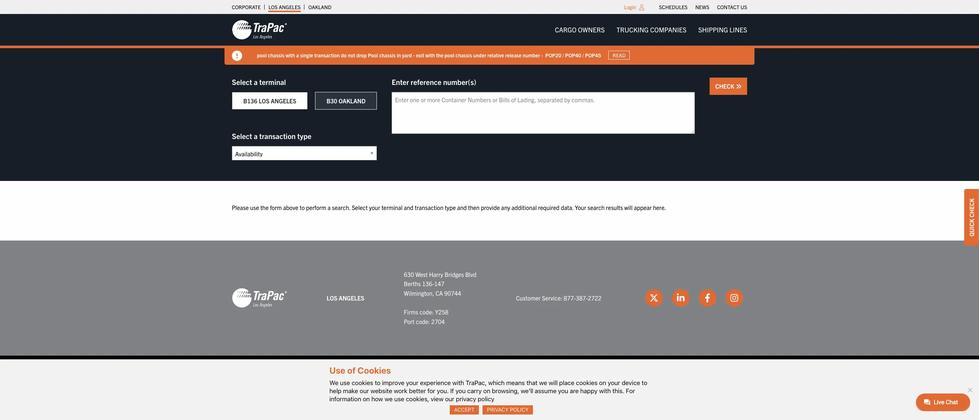 Task type: describe. For each thing, give the bounding box(es) containing it.
shipping lines
[[698, 25, 747, 34]]

help
[[329, 387, 341, 395]]

pop45
[[585, 52, 601, 58]]

select for select a terminal
[[232, 77, 252, 86]]

0 vertical spatial angeles
[[279, 4, 301, 10]]

you.
[[437, 387, 449, 395]]

data.
[[561, 204, 574, 211]]

read link for flips schedule under gate hours
[[335, 51, 357, 60]]

policy
[[478, 396, 494, 403]]

privacy
[[456, 396, 476, 403]]

privacy
[[487, 407, 509, 413]]

menu bar containing cargo owners
[[549, 22, 753, 37]]

1 under from the left
[[290, 52, 303, 58]]

news
[[695, 4, 709, 10]]

please
[[232, 204, 249, 211]]

read for flips schedule under gate hours
[[340, 52, 353, 59]]

1 horizontal spatial the
[[436, 52, 443, 58]]

1 horizontal spatial your
[[406, 379, 418, 387]]

enter reference number(s)
[[392, 77, 476, 86]]

0 horizontal spatial to
[[300, 204, 305, 211]]

1 / from the left
[[562, 52, 564, 58]]

trapac
[[422, 364, 441, 371]]

device
[[622, 379, 640, 387]]

select a transaction type
[[232, 131, 311, 141]]

light image
[[639, 4, 644, 10]]

here.
[[653, 204, 666, 211]]

check inside button
[[715, 82, 736, 90]]

read for pool chassis with a single transaction  do not drop pool chassis in yard -  exit with the pool chassis under relative release number -  pop20 / pop40 / pop45
[[613, 52, 626, 59]]

1 vertical spatial type
[[445, 204, 456, 211]]

los angeles link
[[268, 2, 301, 12]]

trucking companies link
[[611, 22, 692, 37]]

above
[[283, 204, 298, 211]]

2 horizontal spatial on
[[599, 379, 606, 387]]

2 vertical spatial transaction
[[415, 204, 443, 211]]

cookies
[[358, 366, 391, 376]]

2 chassis from the left
[[379, 52, 396, 58]]

harry
[[429, 271, 443, 278]]

news link
[[695, 2, 709, 12]]

cargo owners
[[555, 25, 605, 34]]

2 horizontal spatial use
[[394, 396, 404, 403]]

firms
[[404, 308, 418, 316]]

number(s)
[[443, 77, 476, 86]]

privacy policy link
[[483, 406, 533, 415]]

owners
[[578, 25, 605, 34]]

banner containing cargo owners
[[0, 14, 979, 65]]

630 west harry bridges blvd berths 136-147 wilmington, ca 90744
[[404, 271, 476, 297]]

corporate
[[232, 4, 261, 10]]

a left single
[[296, 52, 299, 58]]

2 horizontal spatial your
[[608, 379, 620, 387]]

west
[[415, 271, 428, 278]]

0 horizontal spatial use
[[250, 204, 259, 211]]

us
[[741, 4, 747, 10]]

with up if
[[452, 379, 464, 387]]

results
[[606, 204, 623, 211]]

pop20
[[545, 52, 561, 58]]

90744
[[444, 290, 461, 297]]

service:
[[542, 294, 562, 302]]

1 chassis from the left
[[268, 52, 284, 58]]

2 - from the left
[[541, 52, 543, 58]]

trucking
[[617, 25, 649, 34]]

in
[[397, 52, 401, 58]]

corporate link
[[232, 2, 261, 12]]

bridges
[[444, 271, 464, 278]]

carry
[[467, 387, 482, 395]]

please use the form above to perform a search. select your terminal and transaction type and then provide any additional required data. your search results will appear here.
[[232, 204, 666, 211]]

1 and from the left
[[404, 204, 413, 211]]

berths
[[404, 280, 421, 288]]

quick
[[968, 219, 975, 237]]

all
[[366, 364, 375, 371]]

your
[[575, 204, 586, 211]]

not
[[348, 52, 355, 58]]

we
[[329, 379, 338, 387]]

2023
[[457, 364, 469, 371]]

firms code:  y258 port code:  2704
[[404, 308, 448, 325]]

login
[[624, 4, 636, 10]]

0 vertical spatial oakland
[[308, 4, 331, 10]]

then
[[468, 204, 480, 211]]

147
[[434, 280, 444, 288]]

0 vertical spatial terminal
[[259, 77, 286, 86]]

all rights reserved. trapac llc © 2023
[[366, 364, 469, 371]]

solid image inside check button
[[736, 84, 742, 89]]

release
[[505, 52, 521, 58]]

customer
[[516, 294, 541, 302]]

customer service: 877-387-2722
[[516, 294, 601, 302]]

this.
[[612, 387, 624, 395]]

experience
[[420, 379, 451, 387]]

blvd
[[465, 271, 476, 278]]

privacy policy
[[487, 407, 529, 413]]

contact us link
[[717, 2, 747, 12]]

ca
[[435, 290, 443, 297]]

387-
[[576, 294, 588, 302]]

quick check
[[968, 198, 975, 237]]

a up b136
[[254, 77, 258, 86]]

select a terminal
[[232, 77, 286, 86]]

means
[[506, 379, 525, 387]]

happy
[[580, 387, 598, 395]]

2 you from the left
[[558, 387, 568, 395]]

work
[[394, 387, 407, 395]]

2 / from the left
[[582, 52, 584, 58]]

0 vertical spatial transaction
[[314, 52, 340, 58]]

yard
[[402, 52, 412, 58]]

1 vertical spatial on
[[483, 387, 490, 395]]

b30 oakland
[[327, 97, 366, 105]]

877-
[[564, 294, 576, 302]]

flips
[[257, 52, 268, 58]]

provide
[[481, 204, 500, 211]]

llc
[[442, 364, 451, 371]]

angeles inside "footer"
[[339, 294, 364, 302]]

login link
[[624, 4, 636, 10]]

1 vertical spatial oakland
[[339, 97, 366, 105]]

0 horizontal spatial los angeles
[[268, 4, 301, 10]]

shipping
[[698, 25, 728, 34]]

1 vertical spatial the
[[260, 204, 269, 211]]

are
[[570, 387, 579, 395]]

perform
[[306, 204, 326, 211]]

trapac,
[[466, 379, 487, 387]]

of
[[347, 366, 356, 376]]

los inside "footer"
[[327, 294, 337, 302]]

wilmington,
[[404, 290, 434, 297]]

0 vertical spatial we
[[539, 379, 547, 387]]

additional
[[512, 204, 537, 211]]

3 chassis from the left
[[455, 52, 472, 58]]

0 horizontal spatial your
[[369, 204, 380, 211]]



Task type: vqa. For each thing, say whether or not it's contained in the screenshot.
THE "CHASSIS"
yes



Task type: locate. For each thing, give the bounding box(es) containing it.
cookies up happy
[[576, 379, 598, 387]]

2 horizontal spatial to
[[642, 379, 647, 387]]

1 horizontal spatial pool
[[445, 52, 454, 58]]

schedule
[[269, 52, 289, 58]]

0 horizontal spatial solid image
[[232, 51, 242, 61]]

relative
[[487, 52, 504, 58]]

the right exit
[[436, 52, 443, 58]]

to right above
[[300, 204, 305, 211]]

our
[[360, 387, 369, 395], [445, 396, 454, 403]]

1 cookies from the left
[[352, 379, 373, 387]]

the left form
[[260, 204, 269, 211]]

any
[[501, 204, 510, 211]]

which
[[488, 379, 505, 387]]

1 horizontal spatial under
[[473, 52, 486, 58]]

will inside use of cookies we use cookies to improve your experience with trapac, which means that we will place cookies on your device to help make our website work better for you. if you carry on browsing, we'll assume you are happy with this. for information on how we use cookies, view our privacy policy
[[549, 379, 558, 387]]

1 los angeles image from the top
[[232, 20, 287, 40]]

browsing,
[[492, 387, 519, 395]]

2 cookies from the left
[[576, 379, 598, 387]]

1 vertical spatial los
[[259, 97, 269, 105]]

0 vertical spatial solid image
[[232, 51, 242, 61]]

quick check link
[[964, 189, 979, 246]]

1 horizontal spatial oakland
[[339, 97, 366, 105]]

los
[[268, 4, 278, 10], [259, 97, 269, 105], [327, 294, 337, 302]]

1 vertical spatial transaction
[[259, 131, 296, 141]]

banner
[[0, 14, 979, 65]]

1 read link from the left
[[335, 51, 357, 60]]

chassis left in
[[379, 52, 396, 58]]

0 vertical spatial menu bar
[[655, 2, 751, 12]]

assume
[[535, 387, 556, 395]]

select right search. on the left of the page
[[352, 204, 368, 211]]

0 horizontal spatial transaction
[[259, 131, 296, 141]]

you down place
[[558, 387, 568, 395]]

transaction
[[314, 52, 340, 58], [259, 131, 296, 141], [415, 204, 443, 211]]

2 and from the left
[[457, 204, 467, 211]]

0 vertical spatial check
[[715, 82, 736, 90]]

1 vertical spatial select
[[232, 131, 252, 141]]

los angeles
[[268, 4, 301, 10], [327, 294, 364, 302]]

menu bar down light image
[[549, 22, 753, 37]]

will up assume
[[549, 379, 558, 387]]

0 vertical spatial our
[[360, 387, 369, 395]]

schedules link
[[659, 2, 688, 12]]

if
[[450, 387, 454, 395]]

pool
[[257, 52, 267, 58], [445, 52, 454, 58]]

0 vertical spatial on
[[599, 379, 606, 387]]

2 vertical spatial use
[[394, 396, 404, 403]]

enter
[[392, 77, 409, 86]]

cookies
[[352, 379, 373, 387], [576, 379, 598, 387]]

form
[[270, 204, 282, 211]]

1 vertical spatial angeles
[[271, 97, 296, 105]]

menu bar containing schedules
[[655, 2, 751, 12]]

required
[[538, 204, 559, 211]]

0 horizontal spatial type
[[297, 131, 311, 141]]

your up this.
[[608, 379, 620, 387]]

footer containing 630 west harry bridges blvd
[[0, 241, 979, 379]]

chassis up number(s)
[[455, 52, 472, 58]]

1 horizontal spatial transaction
[[314, 52, 340, 58]]

1 vertical spatial los angeles image
[[232, 288, 287, 309]]

1 horizontal spatial you
[[558, 387, 568, 395]]

pool up number(s)
[[445, 52, 454, 58]]

code: up 2704
[[420, 308, 434, 316]]

read left drop on the top left
[[340, 52, 353, 59]]

/ left pop40
[[562, 52, 564, 58]]

1 vertical spatial check
[[968, 198, 975, 218]]

0 horizontal spatial /
[[562, 52, 564, 58]]

your right search. on the left of the page
[[369, 204, 380, 211]]

0 vertical spatial use
[[250, 204, 259, 211]]

0 vertical spatial code:
[[420, 308, 434, 316]]

use right please
[[250, 204, 259, 211]]

0 vertical spatial los
[[268, 4, 278, 10]]

1 horizontal spatial to
[[375, 379, 380, 387]]

we
[[539, 379, 547, 387], [385, 396, 393, 403]]

1 read from the left
[[340, 52, 353, 59]]

2 vertical spatial los
[[327, 294, 337, 302]]

on left the device at the bottom of page
[[599, 379, 606, 387]]

©
[[452, 364, 456, 371]]

on up policy
[[483, 387, 490, 395]]

1 horizontal spatial check
[[968, 198, 975, 218]]

- left exit
[[413, 52, 415, 58]]

2 vertical spatial select
[[352, 204, 368, 211]]

1 horizontal spatial type
[[445, 204, 456, 211]]

1 horizontal spatial -
[[541, 52, 543, 58]]

1 vertical spatial we
[[385, 396, 393, 403]]

0 horizontal spatial our
[[360, 387, 369, 395]]

better
[[409, 387, 426, 395]]

your
[[369, 204, 380, 211], [406, 379, 418, 387], [608, 379, 620, 387]]

select for select a transaction type
[[232, 131, 252, 141]]

0 horizontal spatial -
[[413, 52, 415, 58]]

1 horizontal spatial and
[[457, 204, 467, 211]]

make
[[343, 387, 358, 395]]

exit
[[416, 52, 424, 58]]

1 horizontal spatial read link
[[608, 51, 630, 60]]

1 vertical spatial will
[[549, 379, 558, 387]]

1 vertical spatial our
[[445, 396, 454, 403]]

pool left schedule
[[257, 52, 267, 58]]

0 vertical spatial will
[[624, 204, 633, 211]]

select
[[232, 77, 252, 86], [232, 131, 252, 141], [352, 204, 368, 211]]

for
[[626, 387, 635, 395]]

with left this.
[[599, 387, 611, 395]]

a down b136
[[254, 131, 258, 141]]

-
[[413, 52, 415, 58], [541, 52, 543, 58]]

1 horizontal spatial will
[[624, 204, 633, 211]]

we up assume
[[539, 379, 547, 387]]

2 los angeles image from the top
[[232, 288, 287, 309]]

- right number
[[541, 52, 543, 58]]

our right make
[[360, 387, 369, 395]]

2 pool from the left
[[445, 52, 454, 58]]

136-
[[422, 280, 434, 288]]

0 vertical spatial los angeles
[[268, 4, 301, 10]]

your up better
[[406, 379, 418, 387]]

reserved.
[[395, 364, 421, 371]]

with right exit
[[425, 52, 435, 58]]

0 horizontal spatial oakland
[[308, 4, 331, 10]]

under left gate
[[290, 52, 303, 58]]

1 horizontal spatial solid image
[[736, 84, 742, 89]]

menu bar
[[655, 2, 751, 12], [549, 22, 753, 37]]

1 vertical spatial terminal
[[381, 204, 402, 211]]

2 under from the left
[[473, 52, 486, 58]]

no image
[[966, 386, 974, 394]]

shipping lines link
[[692, 22, 753, 37]]

1 vertical spatial menu bar
[[549, 22, 753, 37]]

0 horizontal spatial cookies
[[352, 379, 373, 387]]

1 horizontal spatial we
[[539, 379, 547, 387]]

use down the work
[[394, 396, 404, 403]]

footer
[[0, 241, 979, 379]]

0 vertical spatial los angeles image
[[232, 20, 287, 40]]

0 horizontal spatial and
[[404, 204, 413, 211]]

to right the device at the bottom of page
[[642, 379, 647, 387]]

companies
[[650, 25, 687, 34]]

pop40
[[565, 52, 581, 58]]

1 horizontal spatial los angeles
[[327, 294, 364, 302]]

2 vertical spatial on
[[363, 396, 370, 403]]

improve
[[382, 379, 404, 387]]

appear
[[634, 204, 652, 211]]

terminal
[[259, 77, 286, 86], [381, 204, 402, 211]]

gate
[[305, 52, 314, 58]]

0 vertical spatial type
[[297, 131, 311, 141]]

0 horizontal spatial we
[[385, 396, 393, 403]]

0 horizontal spatial read link
[[335, 51, 357, 60]]

do
[[341, 52, 347, 58]]

select down b136
[[232, 131, 252, 141]]

read link right hours in the top of the page
[[335, 51, 357, 60]]

0 horizontal spatial under
[[290, 52, 303, 58]]

1 vertical spatial use
[[340, 379, 350, 387]]

a left search. on the left of the page
[[328, 204, 331, 211]]

/ left pop45
[[582, 52, 584, 58]]

we down website
[[385, 396, 393, 403]]

oakland right b30
[[339, 97, 366, 105]]

contact
[[717, 4, 739, 10]]

2704
[[431, 318, 445, 325]]

2 read from the left
[[613, 52, 626, 59]]

chassis
[[268, 52, 284, 58], [379, 52, 396, 58], [455, 52, 472, 58]]

angeles
[[279, 4, 301, 10], [271, 97, 296, 105], [339, 294, 364, 302]]

1 horizontal spatial terminal
[[381, 204, 402, 211]]

with left single
[[285, 52, 295, 58]]

1 you from the left
[[456, 387, 466, 395]]

b136 los angeles
[[243, 97, 296, 105]]

0 horizontal spatial pool
[[257, 52, 267, 58]]

0 vertical spatial select
[[232, 77, 252, 86]]

los angeles image
[[232, 20, 287, 40], [232, 288, 287, 309]]

1 vertical spatial code:
[[416, 318, 430, 325]]

flips schedule under gate hours
[[257, 52, 328, 58]]

2 horizontal spatial chassis
[[455, 52, 472, 58]]

0 horizontal spatial will
[[549, 379, 558, 387]]

use up make
[[340, 379, 350, 387]]

630
[[404, 271, 414, 278]]

select up b136
[[232, 77, 252, 86]]

0 horizontal spatial terminal
[[259, 77, 286, 86]]

Enter reference number(s) text field
[[392, 92, 695, 134]]

drop
[[356, 52, 367, 58]]

cookies,
[[406, 396, 429, 403]]

1 horizontal spatial on
[[483, 387, 490, 395]]

a
[[296, 52, 299, 58], [254, 77, 258, 86], [254, 131, 258, 141], [328, 204, 331, 211]]

check button
[[710, 78, 747, 95]]

2 vertical spatial angeles
[[339, 294, 364, 302]]

cookies up make
[[352, 379, 373, 387]]

to
[[300, 204, 305, 211], [375, 379, 380, 387], [642, 379, 647, 387]]

number
[[523, 52, 540, 58]]

menu bar up shipping in the top right of the page
[[655, 2, 751, 12]]

1 vertical spatial solid image
[[736, 84, 742, 89]]

0 horizontal spatial on
[[363, 396, 370, 403]]

on left how
[[363, 396, 370, 403]]

you right if
[[456, 387, 466, 395]]

code: right port
[[416, 318, 430, 325]]

oakland link
[[308, 2, 331, 12]]

how
[[371, 396, 383, 403]]

port
[[404, 318, 414, 325]]

0 vertical spatial the
[[436, 52, 443, 58]]

solid image
[[232, 51, 242, 61], [736, 84, 742, 89]]

2 read link from the left
[[608, 51, 630, 60]]

type
[[297, 131, 311, 141], [445, 204, 456, 211]]

cargo
[[555, 25, 576, 34]]

read right pop45
[[613, 52, 626, 59]]

1 - from the left
[[413, 52, 415, 58]]

read link right pop45
[[608, 51, 630, 60]]

0 horizontal spatial read
[[340, 52, 353, 59]]

0 horizontal spatial the
[[260, 204, 269, 211]]

chassis right the flips at the left top of the page
[[268, 52, 284, 58]]

our down if
[[445, 396, 454, 403]]

1 horizontal spatial /
[[582, 52, 584, 58]]

1 horizontal spatial use
[[340, 379, 350, 387]]

0 horizontal spatial check
[[715, 82, 736, 90]]

use of cookies we use cookies to improve your experience with trapac, which means that we will place cookies on your device to help make our website work better for you. if you carry on browsing, we'll assume you are happy with this. for information on how we use cookies, view our privacy policy
[[329, 366, 647, 403]]

1 horizontal spatial chassis
[[379, 52, 396, 58]]

the
[[436, 52, 443, 58], [260, 204, 269, 211]]

trucking companies
[[617, 25, 687, 34]]

b136
[[243, 97, 257, 105]]

will right results in the right of the page
[[624, 204, 633, 211]]

1 pool from the left
[[257, 52, 267, 58]]

2 horizontal spatial transaction
[[415, 204, 443, 211]]

hours
[[315, 52, 328, 58]]

y258
[[435, 308, 448, 316]]

1 horizontal spatial cookies
[[576, 379, 598, 387]]

to up website
[[375, 379, 380, 387]]

under
[[290, 52, 303, 58], [473, 52, 486, 58]]

1 horizontal spatial read
[[613, 52, 626, 59]]

search.
[[332, 204, 350, 211]]

pool
[[368, 52, 378, 58]]

1 horizontal spatial our
[[445, 396, 454, 403]]

reference
[[411, 77, 441, 86]]

pool chassis with a single transaction  do not drop pool chassis in yard -  exit with the pool chassis under relative release number -  pop20 / pop40 / pop45
[[257, 52, 601, 58]]

read link for pool chassis with a single transaction  do not drop pool chassis in yard -  exit with the pool chassis under relative release number -  pop20 / pop40 / pop45
[[608, 51, 630, 60]]

0 horizontal spatial you
[[456, 387, 466, 395]]

oakland right los angeles link
[[308, 4, 331, 10]]

0 horizontal spatial chassis
[[268, 52, 284, 58]]

under left relative
[[473, 52, 486, 58]]

place
[[559, 379, 574, 387]]

we'll
[[521, 387, 533, 395]]

lines
[[730, 25, 747, 34]]

1 vertical spatial los angeles
[[327, 294, 364, 302]]



